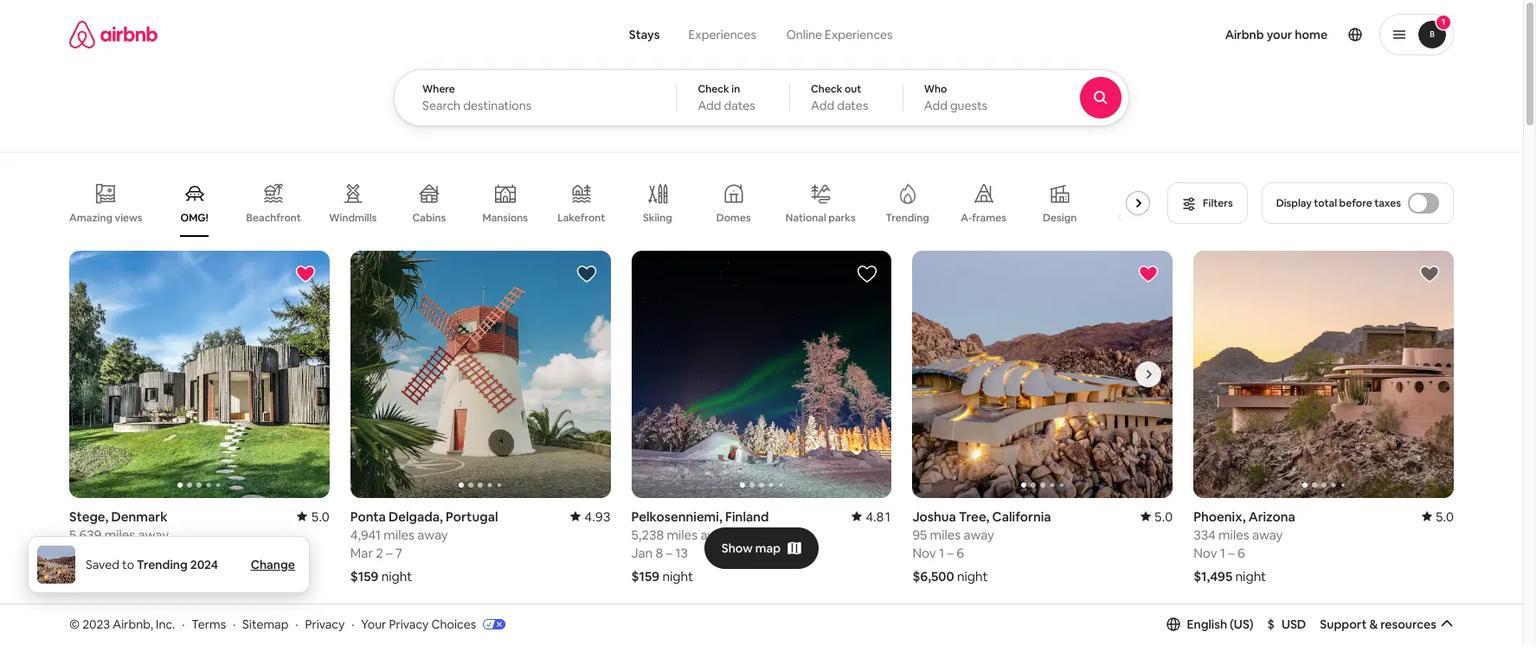 Task type: describe. For each thing, give the bounding box(es) containing it.
1 button
[[1380, 14, 1454, 55]]

parks
[[829, 211, 856, 225]]

3 · from the left
[[295, 617, 298, 632]]

map
[[756, 541, 781, 556]]

national parks
[[786, 211, 856, 225]]

2 · from the left
[[233, 617, 236, 632]]

2024
[[190, 558, 218, 573]]

0 vertical spatial trending
[[886, 211, 930, 225]]

away for 5,639 miles away
[[138, 527, 169, 543]]

group containing amazing views
[[69, 170, 1161, 237]]

4 · from the left
[[352, 617, 354, 632]]

&
[[1370, 617, 1378, 633]]

ponta
[[350, 509, 386, 525]]

5.0 for joshua tree, california 95 miles away nov 1 – 6 $6,500 night
[[1155, 509, 1173, 525]]

check in add dates
[[698, 82, 756, 113]]

dates for check in add dates
[[724, 98, 756, 113]]

english (us)
[[1187, 617, 1254, 633]]

5.0 out of 5 average rating image
[[1141, 509, 1173, 525]]

away inside joshua tree, california 95 miles away nov 1 – 6 $6,500 night
[[964, 527, 995, 543]]

away for 334 miles away
[[1253, 527, 1283, 543]]

your privacy choices
[[361, 617, 476, 632]]

home
[[1295, 27, 1328, 42]]

beachfront
[[246, 211, 301, 225]]

show map button
[[704, 528, 819, 569]]

$6,500
[[913, 569, 955, 585]]

taxes
[[1375, 197, 1402, 210]]

lakefront
[[558, 211, 605, 225]]

arizona
[[1249, 509, 1296, 525]]

jan for jan 8 – 13
[[632, 545, 653, 562]]

away inside "ponta delgada, portugal 4,941 miles away mar 2 – 7 $159 night"
[[418, 527, 448, 543]]

dates for check out add dates
[[837, 98, 869, 113]]

remove from wishlist: joshua tree, california image
[[1139, 264, 1159, 285]]

domes
[[717, 211, 751, 225]]

1 inside phoenix, arizona 334 miles away nov 1 – 6 $1,495 night
[[1220, 545, 1226, 562]]

privacy inside 'link'
[[389, 617, 429, 632]]

online experiences
[[787, 27, 893, 42]]

pelkosenniemi, finland 5,238 miles away jan 8 – 13 $159 night
[[632, 509, 769, 585]]

california
[[993, 509, 1051, 525]]

experiences button
[[674, 17, 771, 52]]

airbnb
[[1226, 27, 1265, 42]]

– for 5,639
[[109, 545, 115, 562]]

4.81
[[866, 509, 892, 525]]

terms
[[192, 617, 226, 632]]

miles for stege,
[[104, 527, 135, 543]]

5.0 for stege, denmark 5,639 miles away jan 21 – 26 $157 night
[[311, 509, 330, 525]]

terms · sitemap · privacy
[[192, 617, 345, 632]]

show
[[722, 541, 753, 556]]

privacy link
[[305, 617, 345, 632]]

night inside joshua tree, california 95 miles away nov 1 – 6 $6,500 night
[[957, 569, 988, 585]]

$1,495
[[1194, 569, 1233, 585]]

jan for jan 21 – 26
[[69, 545, 91, 562]]

display
[[1277, 197, 1312, 210]]

add for check out add dates
[[811, 98, 835, 113]]

change button
[[251, 558, 295, 573]]

your
[[361, 617, 386, 632]]

airbnb your home
[[1226, 27, 1328, 42]]

5,238
[[632, 527, 664, 543]]

stege,
[[69, 509, 109, 525]]

6 inside joshua tree, california 95 miles away nov 1 – 6 $6,500 night
[[957, 545, 964, 562]]

your
[[1267, 27, 1293, 42]]

display total before taxes
[[1277, 197, 1402, 210]]

stege, denmark 5,639 miles away jan 21 – 26 $157 night
[[69, 509, 169, 585]]

before
[[1340, 197, 1373, 210]]

$159 inside "ponta delgada, portugal 4,941 miles away mar 2 – 7 $159 night"
[[350, 569, 379, 585]]

views
[[115, 211, 143, 225]]

your privacy choices link
[[361, 617, 506, 634]]

terms link
[[192, 617, 226, 632]]

skiing
[[643, 211, 672, 225]]

13
[[675, 545, 688, 562]]

1 privacy from the left
[[305, 617, 345, 632]]

6 inside phoenix, arizona 334 miles away nov 1 – 6 $1,495 night
[[1238, 545, 1246, 562]]

miles inside joshua tree, california 95 miles away nov 1 – 6 $6,500 night
[[930, 527, 961, 543]]

5.0 out of 5 average rating image for phoenix, arizona 334 miles away nov 1 – 6 $1,495 night
[[1422, 509, 1454, 525]]

$
[[1268, 617, 1275, 633]]

8
[[656, 545, 663, 562]]

pelkosenniemi,
[[632, 509, 723, 525]]

who add guests
[[924, 82, 988, 113]]

0 horizontal spatial trending
[[137, 558, 188, 573]]

support
[[1321, 617, 1367, 633]]

to
[[122, 558, 134, 573]]

inc.
[[156, 617, 175, 632]]

out
[[845, 82, 862, 96]]

add to wishlist: pelkosenniemi, finland image
[[857, 264, 878, 285]]

– inside joshua tree, california 95 miles away nov 1 – 6 $6,500 night
[[947, 545, 954, 562]]

mar
[[350, 545, 373, 562]]

$157
[[69, 569, 97, 585]]

amazing views
[[69, 211, 143, 225]]

who
[[924, 82, 947, 96]]

95
[[913, 527, 927, 543]]

saved to trending 2024
[[86, 558, 218, 573]]

miles for phoenix,
[[1219, 527, 1250, 543]]

show map
[[722, 541, 781, 556]]

1 inside dropdown button
[[1442, 16, 1446, 28]]

– for 5,238
[[666, 545, 673, 562]]

night for $157
[[100, 569, 131, 585]]

what can we help you find? tab list
[[615, 17, 771, 52]]



Task type: vqa. For each thing, say whether or not it's contained in the screenshot.
the "spaces."
no



Task type: locate. For each thing, give the bounding box(es) containing it.
night for $1,495
[[1236, 569, 1267, 585]]

frames
[[972, 211, 1007, 225]]

privacy left the 'your'
[[305, 617, 345, 632]]

design
[[1043, 211, 1077, 225]]

4,941
[[350, 527, 381, 543]]

1 inside joshua tree, california 95 miles away nov 1 – 6 $6,500 night
[[939, 545, 945, 562]]

experiences inside button
[[689, 27, 757, 42]]

denmark
[[111, 509, 168, 525]]

3 add from the left
[[924, 98, 948, 113]]

online experiences link
[[771, 17, 908, 52]]

sitemap link
[[242, 617, 289, 632]]

privacy right the 'your'
[[389, 617, 429, 632]]

castles
[[1118, 211, 1155, 225]]

1 – from the left
[[109, 545, 115, 562]]

– right 21
[[109, 545, 115, 562]]

3 5.0 from the left
[[1436, 509, 1454, 525]]

away down denmark
[[138, 527, 169, 543]]

2 experiences from the left
[[825, 27, 893, 42]]

2 nov from the left
[[1194, 545, 1218, 562]]

4 miles from the left
[[930, 527, 961, 543]]

saved
[[86, 558, 119, 573]]

away for 5,238 miles away
[[701, 527, 731, 543]]

a-frames
[[961, 211, 1007, 225]]

2 horizontal spatial add
[[924, 98, 948, 113]]

online
[[787, 27, 822, 42]]

airbnb,
[[113, 617, 153, 632]]

dates down out
[[837, 98, 869, 113]]

night down 13
[[663, 569, 693, 585]]

add to wishlist: ponta delgada, portugal image
[[576, 264, 597, 285]]

check for check out add dates
[[811, 82, 843, 96]]

night inside "stege, denmark 5,639 miles away jan 21 – 26 $157 night"
[[100, 569, 131, 585]]

trending left the a-
[[886, 211, 930, 225]]

support & resources
[[1321, 617, 1437, 633]]

4.93
[[585, 509, 611, 525]]

3 miles from the left
[[667, 527, 698, 543]]

cabins
[[412, 211, 446, 225]]

0 horizontal spatial add
[[698, 98, 722, 113]]

english
[[1187, 617, 1228, 633]]

night inside phoenix, arizona 334 miles away nov 1 – 6 $1,495 night
[[1236, 569, 1267, 585]]

– right 8
[[666, 545, 673, 562]]

7
[[395, 545, 403, 562]]

1 horizontal spatial 5.0 out of 5 average rating image
[[1422, 509, 1454, 525]]

display total before taxes button
[[1262, 183, 1454, 224]]

jan down 5,639
[[69, 545, 91, 562]]

2 – from the left
[[386, 545, 393, 562]]

group
[[69, 170, 1161, 237], [69, 251, 330, 498], [350, 251, 611, 498], [632, 251, 892, 498], [913, 251, 1434, 498], [1194, 251, 1454, 498], [69, 621, 330, 646], [350, 621, 611, 646], [632, 621, 892, 646], [632, 621, 892, 646], [913, 621, 1173, 646], [1194, 621, 1454, 646]]

privacy
[[305, 617, 345, 632], [389, 617, 429, 632]]

– for 334
[[1229, 545, 1235, 562]]

1 horizontal spatial trending
[[886, 211, 930, 225]]

6 down phoenix,
[[1238, 545, 1246, 562]]

trending right to at the bottom left
[[137, 558, 188, 573]]

miles for pelkosenniemi,
[[667, 527, 698, 543]]

sitemap
[[242, 617, 289, 632]]

1 miles from the left
[[104, 527, 135, 543]]

delgada,
[[389, 509, 443, 525]]

26
[[118, 545, 133, 562]]

add
[[698, 98, 722, 113], [811, 98, 835, 113], [924, 98, 948, 113]]

– left 7
[[386, 545, 393, 562]]

check left out
[[811, 82, 843, 96]]

0 horizontal spatial privacy
[[305, 617, 345, 632]]

1 experiences from the left
[[689, 27, 757, 42]]

night inside "ponta delgada, portugal 4,941 miles away mar 2 – 7 $159 night"
[[381, 569, 412, 585]]

1 horizontal spatial privacy
[[389, 617, 429, 632]]

1 horizontal spatial $159
[[632, 569, 660, 585]]

stays button
[[615, 17, 674, 52]]

(us)
[[1230, 617, 1254, 633]]

choices
[[431, 617, 476, 632]]

miles inside "stege, denmark 5,639 miles away jan 21 – 26 $157 night"
[[104, 527, 135, 543]]

resources
[[1381, 617, 1437, 633]]

a-
[[961, 211, 973, 225]]

0 horizontal spatial 5.0 out of 5 average rating image
[[297, 509, 330, 525]]

1 vertical spatial trending
[[137, 558, 188, 573]]

finland
[[725, 509, 769, 525]]

night inside pelkosenniemi, finland 5,238 miles away jan 8 – 13 $159 night
[[663, 569, 693, 585]]

joshua
[[913, 509, 956, 525]]

jan inside pelkosenniemi, finland 5,238 miles away jan 8 – 13 $159 night
[[632, 545, 653, 562]]

1 · from the left
[[182, 617, 185, 632]]

english (us) button
[[1167, 617, 1254, 633]]

0 horizontal spatial check
[[698, 82, 730, 96]]

night for $159
[[663, 569, 693, 585]]

tree,
[[959, 509, 990, 525]]

stays
[[629, 27, 660, 42]]

1 nov from the left
[[913, 545, 936, 562]]

remove from wishlist: stege, denmark image
[[295, 264, 316, 285]]

filters button
[[1168, 183, 1248, 224]]

21
[[93, 545, 106, 562]]

· right terms link
[[233, 617, 236, 632]]

5 away from the left
[[1253, 527, 1283, 543]]

change
[[251, 558, 295, 573]]

2 dates from the left
[[837, 98, 869, 113]]

none search field containing stays
[[394, 0, 1177, 126]]

4.93 out of 5 average rating image
[[571, 509, 611, 525]]

5.0 for phoenix, arizona 334 miles away nov 1 – 6 $1,495 night
[[1436, 509, 1454, 525]]

1 add from the left
[[698, 98, 722, 113]]

1 night from the left
[[100, 569, 131, 585]]

4 night from the left
[[957, 569, 988, 585]]

1 check from the left
[[698, 82, 730, 96]]

nov down 334
[[1194, 545, 1218, 562]]

©
[[69, 617, 80, 632]]

2 5.0 out of 5 average rating image from the left
[[1422, 509, 1454, 525]]

2 miles from the left
[[384, 527, 415, 543]]

· left the 'your'
[[352, 617, 354, 632]]

1 horizontal spatial dates
[[837, 98, 869, 113]]

dates inside check in add dates
[[724, 98, 756, 113]]

night right $1,495
[[1236, 569, 1267, 585]]

2 add from the left
[[811, 98, 835, 113]]

miles down phoenix,
[[1219, 527, 1250, 543]]

dates inside 'check out add dates'
[[837, 98, 869, 113]]

4 away from the left
[[964, 527, 995, 543]]

away down arizona
[[1253, 527, 1283, 543]]

– inside "stege, denmark 5,639 miles away jan 21 – 26 $157 night"
[[109, 545, 115, 562]]

1 6 from the left
[[957, 545, 964, 562]]

3 night from the left
[[663, 569, 693, 585]]

6
[[957, 545, 964, 562], [1238, 545, 1246, 562]]

guests
[[950, 98, 988, 113]]

1 away from the left
[[138, 527, 169, 543]]

total
[[1314, 197, 1338, 210]]

miles inside phoenix, arizona 334 miles away nov 1 – 6 $1,495 night
[[1219, 527, 1250, 543]]

2 6 from the left
[[1238, 545, 1246, 562]]

check left in
[[698, 82, 730, 96]]

add to wishlist: phoenix, arizona image
[[1420, 264, 1441, 285]]

experiences up in
[[689, 27, 757, 42]]

miles down joshua
[[930, 527, 961, 543]]

0 horizontal spatial jan
[[69, 545, 91, 562]]

stays tab panel
[[394, 69, 1177, 126]]

support & resources button
[[1321, 617, 1454, 633]]

dates down in
[[724, 98, 756, 113]]

away
[[138, 527, 169, 543], [418, 527, 448, 543], [701, 527, 731, 543], [964, 527, 995, 543], [1253, 527, 1283, 543]]

profile element
[[935, 0, 1454, 69]]

5.0 out of 5 average rating image
[[297, 509, 330, 525], [1422, 509, 1454, 525]]

phoenix, arizona 334 miles away nov 1 – 6 $1,495 night
[[1194, 509, 1296, 585]]

1 horizontal spatial 6
[[1238, 545, 1246, 562]]

0 horizontal spatial 1
[[939, 545, 945, 562]]

check inside check in add dates
[[698, 82, 730, 96]]

miles up 13
[[667, 527, 698, 543]]

None search field
[[394, 0, 1177, 126]]

trending
[[886, 211, 930, 225], [137, 558, 188, 573]]

jan left 8
[[632, 545, 653, 562]]

1 5.0 out of 5 average rating image from the left
[[297, 509, 330, 525]]

jan
[[69, 545, 91, 562], [632, 545, 653, 562]]

1 horizontal spatial 5.0
[[1155, 509, 1173, 525]]

$159 inside pelkosenniemi, finland 5,238 miles away jan 8 – 13 $159 night
[[632, 569, 660, 585]]

· right inc.
[[182, 617, 185, 632]]

nov inside phoenix, arizona 334 miles away nov 1 – 6 $1,495 night
[[1194, 545, 1218, 562]]

2 privacy from the left
[[389, 617, 429, 632]]

portugal
[[446, 509, 498, 525]]

joshua tree, california 95 miles away nov 1 – 6 $6,500 night
[[913, 509, 1051, 585]]

1 horizontal spatial nov
[[1194, 545, 1218, 562]]

·
[[182, 617, 185, 632], [233, 617, 236, 632], [295, 617, 298, 632], [352, 617, 354, 632]]

6 down the tree,
[[957, 545, 964, 562]]

– inside pelkosenniemi, finland 5,238 miles away jan 8 – 13 $159 night
[[666, 545, 673, 562]]

check for check in add dates
[[698, 82, 730, 96]]

add inside 'check out add dates'
[[811, 98, 835, 113]]

$159 down the mar
[[350, 569, 379, 585]]

5.0 out of 5 average rating image for stege, denmark 5,639 miles away jan 21 – 26 $157 night
[[297, 509, 330, 525]]

0 horizontal spatial 6
[[957, 545, 964, 562]]

miles up 7
[[384, 527, 415, 543]]

$159
[[350, 569, 379, 585], [632, 569, 660, 585]]

check out add dates
[[811, 82, 869, 113]]

away inside pelkosenniemi, finland 5,238 miles away jan 8 – 13 $159 night
[[701, 527, 731, 543]]

in
[[732, 82, 740, 96]]

airbnb your home link
[[1215, 16, 1338, 53]]

0 horizontal spatial 5.0
[[311, 509, 330, 525]]

– up $1,495
[[1229, 545, 1235, 562]]

5 miles from the left
[[1219, 527, 1250, 543]]

1 horizontal spatial add
[[811, 98, 835, 113]]

0 horizontal spatial nov
[[913, 545, 936, 562]]

0 horizontal spatial dates
[[724, 98, 756, 113]]

check inside 'check out add dates'
[[811, 82, 843, 96]]

nov inside joshua tree, california 95 miles away nov 1 – 6 $6,500 night
[[913, 545, 936, 562]]

2 horizontal spatial 5.0
[[1436, 509, 1454, 525]]

miles inside "ponta delgada, portugal 4,941 miles away mar 2 – 7 $159 night"
[[384, 527, 415, 543]]

· left privacy link at the left bottom
[[295, 617, 298, 632]]

away inside "stege, denmark 5,639 miles away jan 21 – 26 $157 night"
[[138, 527, 169, 543]]

$ usd
[[1268, 617, 1307, 633]]

– inside phoenix, arizona 334 miles away nov 1 – 6 $1,495 night
[[1229, 545, 1235, 562]]

nov down 95 in the right of the page
[[913, 545, 936, 562]]

3 – from the left
[[666, 545, 673, 562]]

omg!
[[180, 211, 208, 225]]

phoenix,
[[1194, 509, 1246, 525]]

$159 down 8
[[632, 569, 660, 585]]

away down the tree,
[[964, 527, 995, 543]]

1 horizontal spatial jan
[[632, 545, 653, 562]]

2 horizontal spatial 1
[[1442, 16, 1446, 28]]

– up $6,500
[[947, 545, 954, 562]]

4 – from the left
[[947, 545, 954, 562]]

Where field
[[422, 98, 649, 113]]

– inside "ponta delgada, portugal 4,941 miles away mar 2 – 7 $159 night"
[[386, 545, 393, 562]]

5 – from the left
[[1229, 545, 1235, 562]]

miles up 26
[[104, 527, 135, 543]]

add down who
[[924, 98, 948, 113]]

2 night from the left
[[381, 569, 412, 585]]

away down finland
[[701, 527, 731, 543]]

1 jan from the left
[[69, 545, 91, 562]]

334
[[1194, 527, 1216, 543]]

night
[[100, 569, 131, 585], [381, 569, 412, 585], [663, 569, 693, 585], [957, 569, 988, 585], [1236, 569, 1267, 585]]

–
[[109, 545, 115, 562], [386, 545, 393, 562], [666, 545, 673, 562], [947, 545, 954, 562], [1229, 545, 1235, 562]]

5,639
[[69, 527, 102, 543]]

0 horizontal spatial experiences
[[689, 27, 757, 42]]

miles inside pelkosenniemi, finland 5,238 miles away jan 8 – 13 $159 night
[[667, 527, 698, 543]]

2 jan from the left
[[632, 545, 653, 562]]

1 horizontal spatial 1
[[1220, 545, 1226, 562]]

windmills
[[329, 211, 377, 225]]

nov
[[913, 545, 936, 562], [1194, 545, 1218, 562]]

5 night from the left
[[1236, 569, 1267, 585]]

1 horizontal spatial check
[[811, 82, 843, 96]]

1 $159 from the left
[[350, 569, 379, 585]]

add inside check in add dates
[[698, 98, 722, 113]]

add down "online experiences"
[[811, 98, 835, 113]]

mansions
[[483, 211, 528, 225]]

4.81 out of 5 average rating image
[[852, 509, 892, 525]]

1 5.0 from the left
[[311, 509, 330, 525]]

add down 'experiences' button
[[698, 98, 722, 113]]

2 $159 from the left
[[632, 569, 660, 585]]

© 2023 airbnb, inc. ·
[[69, 617, 185, 632]]

add for check in add dates
[[698, 98, 722, 113]]

2 check from the left
[[811, 82, 843, 96]]

jan inside "stege, denmark 5,639 miles away jan 21 – 26 $157 night"
[[69, 545, 91, 562]]

night right $6,500
[[957, 569, 988, 585]]

experiences right "online"
[[825, 27, 893, 42]]

national
[[786, 211, 827, 225]]

2 away from the left
[[418, 527, 448, 543]]

0 horizontal spatial $159
[[350, 569, 379, 585]]

night down 26
[[100, 569, 131, 585]]

ponta delgada, portugal 4,941 miles away mar 2 – 7 $159 night
[[350, 509, 498, 585]]

3 away from the left
[[701, 527, 731, 543]]

2 5.0 from the left
[[1155, 509, 1173, 525]]

2
[[376, 545, 383, 562]]

1 horizontal spatial experiences
[[825, 27, 893, 42]]

away down delgada,
[[418, 527, 448, 543]]

add inside who add guests
[[924, 98, 948, 113]]

night down 7
[[381, 569, 412, 585]]

where
[[422, 82, 455, 96]]

1 dates from the left
[[724, 98, 756, 113]]

away inside phoenix, arizona 334 miles away nov 1 – 6 $1,495 night
[[1253, 527, 1283, 543]]



